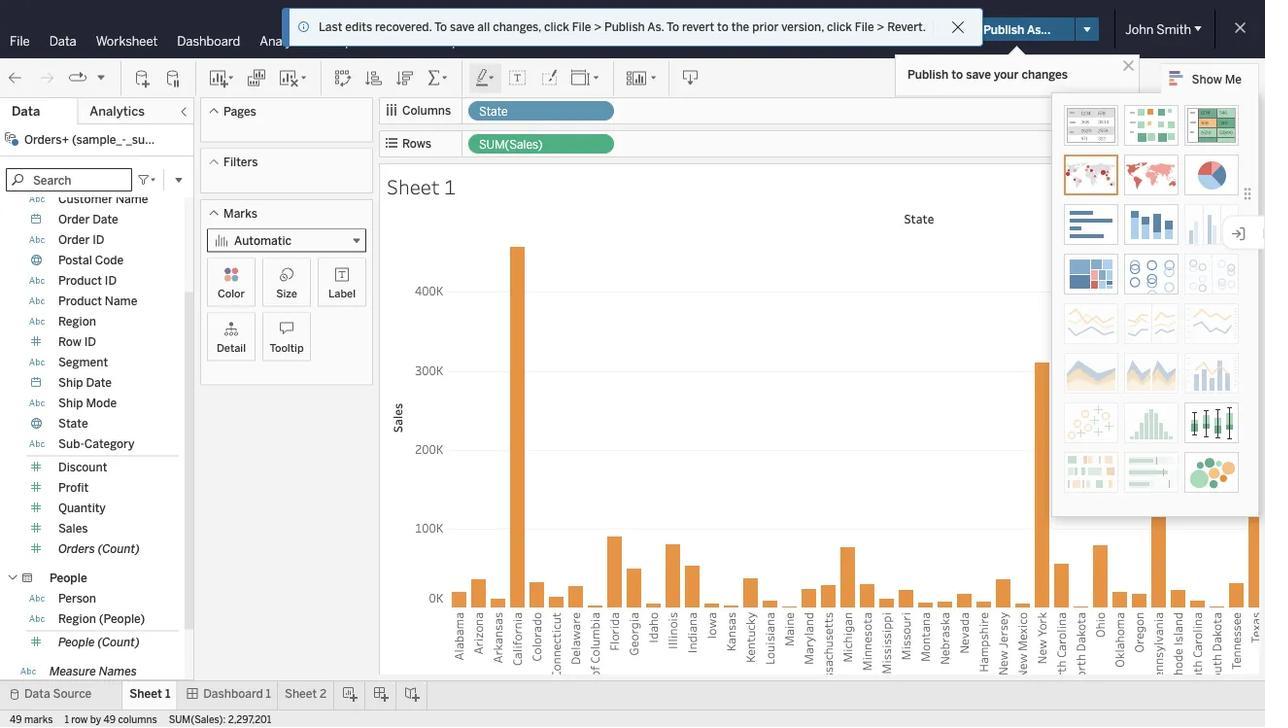 Task type: describe. For each thing, give the bounding box(es) containing it.
Kansas, State. Press Space to toggle selection. Press Escape to go back to the left margin. Use arrow keys to navigate headers text field
[[721, 608, 741, 725]]

1 horizontal spatial replay animation image
[[95, 71, 107, 83]]

all
[[478, 20, 490, 34]]

sum(sales):
[[169, 713, 226, 725]]

1 click from the left
[[544, 20, 569, 34]]

New Hampshire, State. Press Space to toggle selection. Press Escape to go back to the left margin. Use arrow keys to navigate headers text field
[[974, 608, 993, 725]]

by
[[90, 713, 101, 725]]

1 > from the left
[[594, 20, 602, 34]]

the
[[732, 20, 750, 34]]

Maryland, State. Press Space to toggle selection. Press Escape to go back to the left margin. Use arrow keys to navigate headers text field
[[799, 608, 818, 725]]

row id
[[58, 335, 96, 349]]

category
[[84, 437, 135, 451]]

sorted descending by sum of sales within state image
[[396, 69, 415, 88]]

region for region
[[58, 314, 96, 329]]

last
[[319, 20, 342, 34]]

Michigan, State. Press Space to toggle selection. Press Escape to go back to the left margin. Use arrow keys to navigate headers text field
[[838, 608, 857, 725]]

row
[[71, 713, 88, 725]]

Florida, State. Press Space to toggle selection. Press Escape to go back to the left margin. Use arrow keys to navigate headers text field
[[605, 608, 624, 725]]

changes
[[1022, 67, 1068, 81]]

1 down columns
[[444, 173, 456, 200]]

redo image
[[37, 69, 56, 88]]

product for product name
[[58, 294, 102, 308]]

2 horizontal spatial state
[[904, 211, 935, 227]]

ship date
[[58, 376, 112, 390]]

California, State. Press Space to toggle selection. Press Escape to go back to the left margin. Use arrow keys to navigate headers text field
[[507, 608, 527, 725]]

me
[[1225, 72, 1242, 86]]

Arkansas, State. Press Space to toggle selection. Press Escape to go back to the left margin. Use arrow keys to navigate headers text field
[[488, 608, 507, 725]]

North Carolina, State. Press Space to toggle selection. Press Escape to go back to the left margin. Use arrow keys to navigate headers text field
[[1052, 608, 1071, 725]]

orders+ (sample_-_superstore)
[[24, 132, 196, 146]]

show me button
[[1161, 63, 1260, 93]]

smith
[[1157, 21, 1192, 37]]

2 horizontal spatial sheet
[[387, 173, 440, 200]]

(count) for orders (count)
[[98, 542, 140, 556]]

1 up "sum(sales):" on the left bottom of the page
[[165, 687, 170, 701]]

sub-
[[58, 437, 84, 451]]

id for row id
[[84, 335, 96, 349]]

South Carolina, State. Press Space to toggle selection. Press Escape to go back to the left margin. Use arrow keys to navigate headers text field
[[1188, 608, 1207, 725]]

postal code
[[58, 253, 124, 267]]

duplicate image
[[247, 69, 266, 88]]

1 to from the left
[[435, 20, 447, 34]]

measure names
[[50, 664, 137, 678]]

postal
[[58, 253, 92, 267]]

1 vertical spatial save
[[966, 67, 991, 81]]

Mississippi, State. Press Space to toggle selection. Press Escape to go back to the left margin. Use arrow keys to navigate headers text field
[[877, 608, 896, 725]]

Montana, State. Press Space to toggle selection. Press Escape to go back to the left margin. Use arrow keys to navigate headers text field
[[916, 608, 935, 725]]

2,297,201
[[228, 713, 271, 725]]

ship mode
[[58, 396, 117, 410]]

format
[[372, 33, 414, 49]]

pages
[[224, 104, 256, 118]]

clear sheet image
[[278, 69, 309, 88]]

1 up 2,297,201
[[266, 687, 271, 701]]

data source
[[24, 687, 92, 701]]

1 row by 49 columns
[[65, 713, 157, 725]]

download image
[[681, 69, 701, 88]]

people for people (count)
[[58, 635, 95, 649]]

1 49 from the left
[[10, 713, 22, 725]]

people (count)
[[58, 635, 140, 649]]

dashboard 1
[[203, 687, 271, 701]]

label
[[328, 287, 356, 300]]

Indiana, State. Press Space to toggle selection. Press Escape to go back to the left margin. Use arrow keys to navigate headers text field
[[682, 608, 702, 725]]

publish to save your changes
[[908, 67, 1068, 81]]

new workbook (tableau public)
[[523, 20, 757, 38]]

sorted ascending by sum of sales within state image
[[364, 69, 384, 88]]

(tableau
[[638, 20, 701, 38]]

Oregon, State. Press Space to toggle selection. Press Escape to go back to the left margin. Use arrow keys to navigate headers text field
[[1129, 608, 1149, 725]]

1 horizontal spatial file
[[572, 20, 591, 34]]

_superstore)
[[126, 132, 196, 146]]

names
[[99, 664, 137, 678]]

discount
[[58, 460, 107, 474]]

Oklahoma, State. Press Space to toggle selection. Press Escape to go back to the left margin. Use arrow keys to navigate headers text field
[[1110, 608, 1129, 725]]

tooltip
[[270, 341, 304, 354]]

0 vertical spatial data
[[49, 33, 76, 49]]

help
[[433, 33, 460, 49]]

(people)
[[99, 612, 145, 626]]

marks. press enter to open the view data window.. use arrow keys to navigate data visualization elements. image
[[449, 228, 1265, 608]]

recommended image
[[1064, 155, 1119, 195]]

publish as...
[[984, 22, 1051, 36]]

Iowa, State. Press Space to toggle selection. Press Escape to go back to the left margin. Use arrow keys to navigate headers text field
[[702, 608, 721, 725]]

ship for ship date
[[58, 376, 83, 390]]

your
[[994, 67, 1019, 81]]

as.
[[648, 20, 664, 34]]

filters
[[224, 155, 258, 169]]

person
[[58, 591, 96, 606]]

edits
[[345, 20, 372, 34]]

sum(sales): 2,297,201
[[169, 713, 271, 725]]

Missouri, State. Press Space to toggle selection. Press Escape to go back to the left margin. Use arrow keys to navigate headers text field
[[896, 608, 916, 725]]

2 click from the left
[[827, 20, 852, 34]]

rows
[[402, 137, 431, 151]]

order for order date
[[58, 212, 90, 226]]

revert
[[682, 20, 715, 34]]

sub-category
[[58, 437, 135, 451]]

format workbook image
[[539, 69, 559, 88]]

publish for publish as...
[[984, 22, 1025, 36]]

Louisiana, State. Press Space to toggle selection. Press Escape to go back to the left margin. Use arrow keys to navigate headers text field
[[760, 608, 779, 725]]

product name
[[58, 294, 137, 308]]

region (people)
[[58, 612, 145, 626]]

2 to from the left
[[667, 20, 679, 34]]

2 > from the left
[[877, 20, 885, 34]]

0 horizontal spatial sheet
[[130, 687, 162, 701]]

marks
[[24, 713, 53, 725]]

Search text field
[[6, 168, 132, 191]]

District of Columbia, State. Press Space to toggle selection. Press Escape to go back to the left margin. Use arrow keys to navigate headers text field
[[585, 608, 605, 725]]

New York, State. Press Space to toggle selection. Press Escape to go back to the left margin. Use arrow keys to navigate headers text field
[[1032, 608, 1052, 725]]

columns
[[402, 104, 451, 118]]

undo image
[[6, 69, 25, 88]]

orders+
[[24, 132, 69, 146]]

sales
[[58, 521, 88, 536]]

columns
[[118, 713, 157, 725]]

to inside alert
[[717, 20, 729, 34]]

Arizona, State. Press Space to toggle selection. Press Escape to go back to the left margin. Use arrow keys to navigate headers text field
[[468, 608, 488, 725]]

as...
[[1027, 22, 1051, 36]]



Task type: vqa. For each thing, say whether or not it's contained in the screenshot.
the DAVEED
no



Task type: locate. For each thing, give the bounding box(es) containing it.
2
[[320, 687, 327, 701]]

show me
[[1192, 72, 1242, 86]]

id for product id
[[105, 274, 117, 288]]

0 horizontal spatial save
[[450, 20, 475, 34]]

profit
[[58, 481, 89, 495]]

0 vertical spatial product
[[58, 274, 102, 288]]

last edits recovered. to save all changes, click file > publish as. to revert to the prior version, click file > revert. alert
[[319, 18, 926, 36]]

ship down the ship date
[[58, 396, 83, 410]]

1 vertical spatial dashboard
[[203, 687, 263, 701]]

data down undo icon
[[12, 104, 40, 119]]

0 horizontal spatial >
[[594, 20, 602, 34]]

region
[[58, 314, 96, 329], [58, 612, 96, 626]]

date for ship date
[[86, 376, 112, 390]]

map
[[327, 33, 353, 49]]

Georgia, State. Press Space to toggle selection. Press Escape to go back to the left margin. Use arrow keys to navigate headers text field
[[624, 608, 643, 725]]

0 vertical spatial id
[[93, 233, 105, 247]]

collapse image
[[178, 106, 190, 118]]

ship
[[58, 376, 83, 390], [58, 396, 83, 410]]

New Mexico, State. Press Space to toggle selection. Press Escape to go back to the left margin. Use arrow keys to navigate headers text field
[[1013, 608, 1032, 725]]

1 vertical spatial state
[[904, 211, 935, 227]]

2 order from the top
[[58, 233, 90, 247]]

new worksheet image
[[208, 69, 235, 88]]

Kentucky, State. Press Space to toggle selection. Press Escape to go back to the left margin. Use arrow keys to navigate headers text field
[[741, 608, 760, 725]]

order date
[[58, 212, 118, 226]]

publish down revert.
[[908, 67, 949, 81]]

1 (count) from the top
[[98, 542, 140, 556]]

measure
[[50, 664, 96, 678]]

Rhode Island, State. Press Space to toggle selection. Press Escape to go back to the left margin. Use arrow keys to navigate headers text field
[[1168, 608, 1188, 725]]

1 vertical spatial region
[[58, 612, 96, 626]]

Illinois, State. Press Space to toggle selection. Press Escape to go back to the left margin. Use arrow keys to navigate headers text field
[[663, 608, 682, 725]]

1 left row on the left
[[65, 713, 69, 725]]

to
[[717, 20, 729, 34], [952, 67, 963, 81]]

save left all
[[450, 20, 475, 34]]

2 vertical spatial id
[[84, 335, 96, 349]]

id
[[93, 233, 105, 247], [105, 274, 117, 288], [84, 335, 96, 349]]

1 vertical spatial sheet 1
[[130, 687, 170, 701]]

0 vertical spatial save
[[450, 20, 475, 34]]

close image
[[1120, 56, 1138, 75]]

data up marks
[[24, 687, 50, 701]]

2 horizontal spatial file
[[855, 20, 874, 34]]

Massachusetts, State. Press Space to toggle selection. Press Escape to go back to the left margin. Use arrow keys to navigate headers text field
[[818, 608, 838, 725]]

Ohio, State. Press Space to toggle selection. Press Escape to go back to the left margin. Use arrow keys to navigate headers text field
[[1091, 608, 1110, 725]]

0 horizontal spatial file
[[10, 33, 30, 49]]

2 ship from the top
[[58, 396, 83, 410]]

to
[[435, 20, 447, 34], [667, 20, 679, 34]]

publish left as...
[[984, 22, 1025, 36]]

order id
[[58, 233, 105, 247]]

to left "your"
[[952, 67, 963, 81]]

> left revert.
[[877, 20, 885, 34]]

name
[[116, 192, 148, 206], [105, 294, 137, 308]]

2 horizontal spatial publish
[[984, 22, 1025, 36]]

file
[[572, 20, 591, 34], [855, 20, 874, 34], [10, 33, 30, 49]]

0 horizontal spatial replay animation image
[[68, 68, 87, 88]]

product down product id
[[58, 294, 102, 308]]

new data source image
[[133, 69, 153, 88]]

South Dakota, State. Press Space to toggle selection. Press Escape to go back to the left margin. Use arrow keys to navigate headers text field
[[1207, 608, 1227, 725]]

click
[[544, 20, 569, 34], [827, 20, 852, 34]]

0 horizontal spatial sheet 1
[[130, 687, 170, 701]]

row
[[58, 335, 81, 349]]

publish for publish to save your changes
[[908, 67, 949, 81]]

marks
[[224, 206, 257, 220]]

Minnesota, State. Press Space to toggle selection. Press Escape to go back to the left margin. Use arrow keys to navigate headers text field
[[857, 608, 877, 725]]

region down person
[[58, 612, 96, 626]]

Maine, State. Press Space to toggle selection. Press Escape to go back to the left margin. Use arrow keys to navigate headers text field
[[779, 608, 799, 725]]

show mark labels image
[[508, 69, 528, 88]]

1 vertical spatial to
[[952, 67, 963, 81]]

sheet 1 up columns
[[130, 687, 170, 701]]

to left the
[[717, 20, 729, 34]]

1 vertical spatial order
[[58, 233, 90, 247]]

pause auto updates image
[[164, 69, 184, 88]]

sheet up columns
[[130, 687, 162, 701]]

product
[[58, 274, 102, 288], [58, 294, 102, 308]]

click right "changes," at top left
[[544, 20, 569, 34]]

0 vertical spatial name
[[116, 192, 148, 206]]

0 horizontal spatial to
[[717, 20, 729, 34]]

file right new at the left of the page
[[572, 20, 591, 34]]

sum(sales)
[[479, 138, 543, 152]]

order up postal
[[58, 233, 90, 247]]

product id
[[58, 274, 117, 288]]

2 49 from the left
[[104, 713, 116, 725]]

john smith
[[1126, 21, 1192, 37]]

0 horizontal spatial to
[[435, 20, 447, 34]]

size
[[276, 287, 297, 300]]

analytics
[[90, 104, 145, 119]]

1 vertical spatial (count)
[[98, 635, 140, 649]]

1 region from the top
[[58, 314, 96, 329]]

fit image
[[571, 69, 602, 88]]

2 vertical spatial data
[[24, 687, 50, 701]]

1 horizontal spatial click
[[827, 20, 852, 34]]

Delaware, State. Press Space to toggle selection. Press Escape to go back to the left margin. Use arrow keys to navigate headers text field
[[566, 608, 585, 725]]

date down customer name
[[93, 212, 118, 226]]

id up postal code
[[93, 233, 105, 247]]

replay animation image right redo image
[[68, 68, 87, 88]]

>
[[594, 20, 602, 34], [877, 20, 885, 34]]

> up fit icon
[[594, 20, 602, 34]]

1 horizontal spatial sheet 1
[[387, 173, 456, 200]]

order
[[58, 212, 90, 226], [58, 233, 90, 247]]

product down postal
[[58, 274, 102, 288]]

dashboard up new worksheet icon
[[177, 33, 240, 49]]

prior
[[752, 20, 779, 34]]

publish inside button
[[984, 22, 1025, 36]]

mode
[[86, 396, 117, 410]]

Pennsylvania, State. Press Space to toggle selection. Press Escape to go back to the left margin. Use arrow keys to navigate headers text field
[[1149, 608, 1168, 725]]

id right row
[[84, 335, 96, 349]]

1 horizontal spatial state
[[479, 104, 508, 119]]

(count)
[[98, 542, 140, 556], [98, 635, 140, 649]]

2 (count) from the top
[[98, 635, 140, 649]]

save left "your"
[[966, 67, 991, 81]]

1 horizontal spatial save
[[966, 67, 991, 81]]

version,
[[782, 20, 824, 34]]

0 vertical spatial (count)
[[98, 542, 140, 556]]

dashboard for dashboard
[[177, 33, 240, 49]]

sheet 1
[[387, 173, 456, 200], [130, 687, 170, 701]]

name down product id
[[105, 294, 137, 308]]

show/hide cards image
[[626, 69, 657, 88]]

detail
[[217, 341, 246, 354]]

1 horizontal spatial 49
[[104, 713, 116, 725]]

(count) right orders
[[98, 542, 140, 556]]

revert.
[[888, 20, 926, 34]]

0 vertical spatial region
[[58, 314, 96, 329]]

1 vertical spatial people
[[58, 635, 95, 649]]

sheet down the 'rows'
[[387, 173, 440, 200]]

0 vertical spatial ship
[[58, 376, 83, 390]]

segment
[[58, 355, 108, 369]]

1 product from the top
[[58, 274, 102, 288]]

publish inside alert
[[605, 20, 645, 34]]

ship down segment
[[58, 376, 83, 390]]

changes,
[[493, 20, 541, 34]]

New Jersey, State. Press Space to toggle selection. Press Escape to go back to the left margin. Use arrow keys to navigate headers text field
[[993, 608, 1013, 725]]

1 vertical spatial date
[[86, 376, 112, 390]]

1 horizontal spatial publish
[[908, 67, 949, 81]]

product for product id
[[58, 274, 102, 288]]

name right the customer
[[116, 192, 148, 206]]

highlight image
[[474, 69, 497, 88]]

1 horizontal spatial to
[[952, 67, 963, 81]]

1 order from the top
[[58, 212, 90, 226]]

id for order id
[[93, 233, 105, 247]]

sheet left 2
[[285, 687, 317, 701]]

0 horizontal spatial state
[[58, 416, 88, 431]]

people up measure
[[58, 635, 95, 649]]

data
[[49, 33, 76, 49], [12, 104, 40, 119], [24, 687, 50, 701]]

0 horizontal spatial publish
[[605, 20, 645, 34]]

file left revert.
[[855, 20, 874, 34]]

color
[[218, 287, 245, 300]]

1 vertical spatial ship
[[58, 396, 83, 410]]

replay animation image up analytics
[[95, 71, 107, 83]]

publish left as.
[[605, 20, 645, 34]]

1 vertical spatial name
[[105, 294, 137, 308]]

(count) for people (count)
[[98, 635, 140, 649]]

Idaho, State. Press Space to toggle selection. Press Escape to go back to the left margin. Use arrow keys to navigate headers text field
[[643, 608, 663, 725]]

swap rows and columns image
[[333, 69, 353, 88]]

name for customer name
[[116, 192, 148, 206]]

customer name
[[58, 192, 148, 206]]

2 region from the top
[[58, 612, 96, 626]]

dashboard for dashboard 1
[[203, 687, 263, 701]]

sheet
[[387, 173, 440, 200], [130, 687, 162, 701], [285, 687, 317, 701]]

customer
[[58, 192, 113, 206]]

new
[[523, 20, 556, 38]]

1 vertical spatial data
[[12, 104, 40, 119]]

orders
[[58, 542, 95, 556]]

last edits recovered. to save all changes, click file > publish as. to revert to the prior version, click file > revert.
[[319, 20, 926, 34]]

id down code on the left top
[[105, 274, 117, 288]]

workbook
[[559, 20, 634, 38]]

region up the row id
[[58, 314, 96, 329]]

1
[[444, 173, 456, 200], [165, 687, 170, 701], [266, 687, 271, 701], [65, 713, 69, 725]]

publish as... button
[[959, 17, 1075, 41]]

sheet 1 down the 'rows'
[[387, 173, 456, 200]]

to right recovered.
[[435, 20, 447, 34]]

1 horizontal spatial sheet
[[285, 687, 317, 701]]

0 vertical spatial people
[[50, 571, 87, 585]]

0 vertical spatial dashboard
[[177, 33, 240, 49]]

0 horizontal spatial 49
[[10, 713, 22, 725]]

totals image
[[427, 69, 450, 88]]

2 product from the top
[[58, 294, 102, 308]]

1 ship from the top
[[58, 376, 83, 390]]

order for order id
[[58, 233, 90, 247]]

dashboard up sum(sales): 2,297,201
[[203, 687, 263, 701]]

click right version,
[[827, 20, 852, 34]]

1 horizontal spatial >
[[877, 20, 885, 34]]

1 horizontal spatial to
[[667, 20, 679, 34]]

49 marks
[[10, 713, 53, 725]]

(count) down '(people)'
[[98, 635, 140, 649]]

dashboard
[[177, 33, 240, 49], [203, 687, 263, 701]]

orders (count)
[[58, 542, 140, 556]]

date
[[93, 212, 118, 226], [86, 376, 112, 390]]

date up mode
[[86, 376, 112, 390]]

0 vertical spatial order
[[58, 212, 90, 226]]

file up undo icon
[[10, 33, 30, 49]]

source
[[53, 687, 92, 701]]

ship for ship mode
[[58, 396, 83, 410]]

people for people
[[50, 571, 87, 585]]

code
[[95, 253, 124, 267]]

john
[[1126, 21, 1154, 37]]

0 vertical spatial sheet 1
[[387, 173, 456, 200]]

North Dakota, State. Press Space to toggle selection. Press Escape to go back to the left margin. Use arrow keys to navigate headers text field
[[1071, 608, 1091, 725]]

region for region (people)
[[58, 612, 96, 626]]

date for order date
[[93, 212, 118, 226]]

data up redo image
[[49, 33, 76, 49]]

1 vertical spatial product
[[58, 294, 102, 308]]

order up order id on the left top of the page
[[58, 212, 90, 226]]

name for product name
[[105, 294, 137, 308]]

Texas, State. Press Space to toggle selection. Press Escape to go back to the left margin. Use arrow keys to navigate headers text field
[[1246, 608, 1265, 725]]

1 vertical spatial id
[[105, 274, 117, 288]]

Alabama, State. Press Space to toggle selection. Press Escape to go back to the left margin. Use arrow keys to navigate headers text field
[[449, 608, 468, 725]]

info image
[[297, 20, 311, 34]]

0 horizontal spatial click
[[544, 20, 569, 34]]

to right as.
[[667, 20, 679, 34]]

public)
[[705, 20, 757, 38]]

0 vertical spatial to
[[717, 20, 729, 34]]

replay animation image
[[68, 68, 87, 88], [95, 71, 107, 83]]

recovered.
[[375, 20, 432, 34]]

(sample_-
[[72, 132, 126, 146]]

2 vertical spatial state
[[58, 416, 88, 431]]

people up person
[[50, 571, 87, 585]]

Connecticut, State. Press Space to toggle selection. Press Escape to go back to the left margin. Use arrow keys to navigate headers text field
[[546, 608, 566, 725]]

worksheet
[[96, 33, 158, 49]]

show
[[1192, 72, 1222, 86]]

Nevada, State. Press Space to toggle selection. Press Escape to go back to the left margin. Use arrow keys to navigate headers text field
[[954, 608, 974, 725]]

Tennessee, State. Press Space to toggle selection. Press Escape to go back to the left margin. Use arrow keys to navigate headers text field
[[1227, 608, 1246, 725]]

49 right by on the bottom left
[[104, 713, 116, 725]]

Nebraska, State. Press Space to toggle selection. Press Escape to go back to the left margin. Use arrow keys to navigate headers text field
[[935, 608, 954, 725]]

49 left marks
[[10, 713, 22, 725]]

Colorado, State. Press Space to toggle selection. Press Escape to go back to the left margin. Use arrow keys to navigate headers text field
[[527, 608, 546, 725]]

0 vertical spatial date
[[93, 212, 118, 226]]

analysis
[[260, 33, 308, 49]]

quantity
[[58, 501, 106, 515]]

0 vertical spatial state
[[479, 104, 508, 119]]

save inside alert
[[450, 20, 475, 34]]

sheet 2
[[285, 687, 327, 701]]



